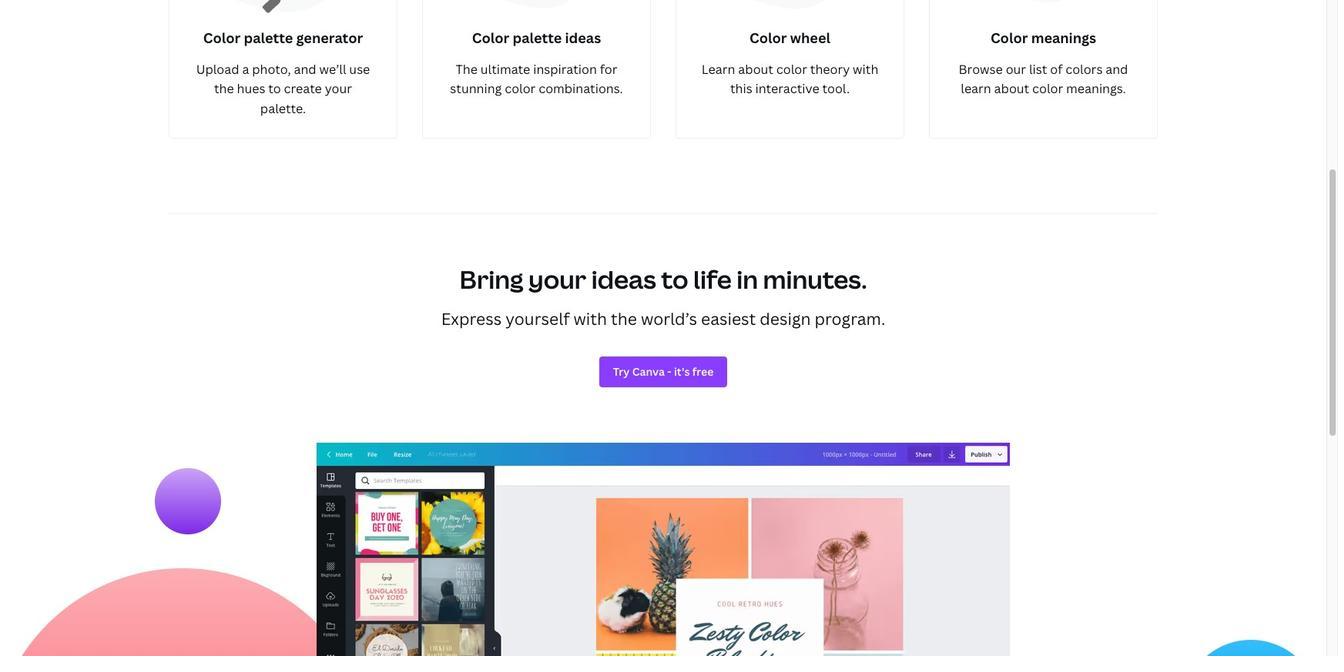 Task type: describe. For each thing, give the bounding box(es) containing it.
about inside browse our list of colors and learn about color meanings.
[[995, 80, 1030, 97]]

in
[[737, 262, 758, 296]]

color for color palette generator
[[203, 29, 241, 47]]

generator
[[296, 29, 363, 47]]

interactive
[[756, 80, 820, 97]]

theory
[[810, 61, 850, 78]]

ultimate
[[481, 61, 530, 78]]

life
[[694, 262, 732, 296]]

to inside upload a photo, and we'll use the hues to create your palette.
[[268, 80, 281, 97]]

combinations.
[[539, 80, 623, 97]]

world's
[[641, 308, 697, 330]]

upload
[[196, 61, 239, 78]]

program.
[[815, 308, 886, 330]]

color inside the ultimate inspiration for stunning color combinations.
[[505, 80, 536, 97]]

ideas for palette
[[565, 29, 601, 47]]

color palette ideas
[[472, 29, 601, 47]]

color wheel
[[750, 29, 831, 47]]

and inside upload a photo, and we'll use the hues to create your palette.
[[294, 61, 316, 78]]

photo,
[[252, 61, 291, 78]]

meanings
[[1032, 29, 1097, 47]]

we'll
[[319, 61, 346, 78]]

of
[[1051, 61, 1063, 78]]

express
[[441, 308, 502, 330]]

1 horizontal spatial to
[[661, 262, 689, 296]]

ideas for your
[[592, 262, 656, 296]]

for
[[600, 61, 618, 78]]

list
[[1029, 61, 1048, 78]]

try canva - it's free image
[[317, 443, 1010, 657]]

the inside upload a photo, and we'll use the hues to create your palette.
[[214, 80, 234, 97]]

create
[[284, 80, 322, 97]]

color inside 'learn about color theory with this interactive tool.'
[[777, 61, 808, 78]]

color meanings
[[991, 29, 1097, 47]]

learn
[[702, 61, 736, 78]]

browse
[[959, 61, 1003, 78]]

color inside browse our list of colors and learn about color meanings.
[[1033, 80, 1064, 97]]

design
[[760, 308, 811, 330]]

the ultimate inspiration for stunning color combinations.
[[450, 61, 623, 97]]

the
[[456, 61, 478, 78]]



Task type: vqa. For each thing, say whether or not it's contained in the screenshot.
IDEAS associated with your
yes



Task type: locate. For each thing, give the bounding box(es) containing it.
bring
[[460, 262, 524, 296]]

with right yourself
[[574, 308, 607, 330]]

palette up photo,
[[244, 29, 293, 47]]

1 horizontal spatial with
[[853, 61, 879, 78]]

with right theory
[[853, 61, 879, 78]]

3 color from the left
[[750, 29, 787, 47]]

0 horizontal spatial the
[[214, 80, 234, 97]]

0 horizontal spatial about
[[738, 61, 774, 78]]

0 horizontal spatial your
[[325, 80, 352, 97]]

1 vertical spatial the
[[611, 308, 637, 330]]

with inside 'learn about color theory with this interactive tool.'
[[853, 61, 879, 78]]

1 vertical spatial about
[[995, 80, 1030, 97]]

1 horizontal spatial the
[[611, 308, 637, 330]]

minutes.
[[763, 262, 867, 296]]

1 horizontal spatial palette
[[513, 29, 562, 47]]

2 color from the left
[[472, 29, 510, 47]]

the left world's
[[611, 308, 637, 330]]

palette for ideas
[[513, 29, 562, 47]]

2 and from the left
[[1106, 61, 1128, 78]]

our
[[1006, 61, 1027, 78]]

1 color from the left
[[203, 29, 241, 47]]

palette up the ultimate inspiration for stunning color combinations.
[[513, 29, 562, 47]]

0 horizontal spatial palette
[[244, 29, 293, 47]]

color up interactive
[[777, 61, 808, 78]]

0 vertical spatial the
[[214, 80, 234, 97]]

to left life
[[661, 262, 689, 296]]

color up upload
[[203, 29, 241, 47]]

color down of
[[1033, 80, 1064, 97]]

color left wheel
[[750, 29, 787, 47]]

1 horizontal spatial your
[[529, 262, 587, 296]]

about up this
[[738, 61, 774, 78]]

tool.
[[823, 80, 850, 97]]

color up ultimate
[[472, 29, 510, 47]]

colors
[[1066, 61, 1103, 78]]

learn about color theory with this interactive tool.
[[702, 61, 879, 97]]

hues
[[237, 80, 265, 97]]

2 palette from the left
[[513, 29, 562, 47]]

color for color meanings
[[991, 29, 1028, 47]]

0 horizontal spatial to
[[268, 80, 281, 97]]

palette
[[244, 29, 293, 47], [513, 29, 562, 47]]

1 vertical spatial to
[[661, 262, 689, 296]]

your up yourself
[[529, 262, 587, 296]]

1 horizontal spatial about
[[995, 80, 1030, 97]]

1 and from the left
[[294, 61, 316, 78]]

your
[[325, 80, 352, 97], [529, 262, 587, 296]]

and
[[294, 61, 316, 78], [1106, 61, 1128, 78]]

and up create
[[294, 61, 316, 78]]

0 vertical spatial ideas
[[565, 29, 601, 47]]

to
[[268, 80, 281, 97], [661, 262, 689, 296]]

to down photo,
[[268, 80, 281, 97]]

color palette generator
[[203, 29, 363, 47]]

inspiration
[[533, 61, 597, 78]]

0 horizontal spatial with
[[574, 308, 607, 330]]

ideas up inspiration
[[565, 29, 601, 47]]

1 vertical spatial with
[[574, 308, 607, 330]]

with
[[853, 61, 879, 78], [574, 308, 607, 330]]

meanings.
[[1067, 80, 1126, 97]]

color for color wheel
[[750, 29, 787, 47]]

about
[[738, 61, 774, 78], [995, 80, 1030, 97]]

ideas up 'express yourself with the world's easiest design program.'
[[592, 262, 656, 296]]

ideas
[[565, 29, 601, 47], [592, 262, 656, 296]]

color for color palette ideas
[[472, 29, 510, 47]]

bring your ideas to life in minutes.
[[460, 262, 867, 296]]

wheel
[[790, 29, 831, 47]]

the down upload
[[214, 80, 234, 97]]

your down we'll
[[325, 80, 352, 97]]

this
[[730, 80, 753, 97]]

0 vertical spatial about
[[738, 61, 774, 78]]

and inside browse our list of colors and learn about color meanings.
[[1106, 61, 1128, 78]]

0 vertical spatial with
[[853, 61, 879, 78]]

1 palette from the left
[[244, 29, 293, 47]]

express yourself with the world's easiest design program.
[[441, 308, 886, 330]]

the
[[214, 80, 234, 97], [611, 308, 637, 330]]

2 horizontal spatial color
[[1033, 80, 1064, 97]]

color up our
[[991, 29, 1028, 47]]

color
[[203, 29, 241, 47], [472, 29, 510, 47], [750, 29, 787, 47], [991, 29, 1028, 47]]

about down our
[[995, 80, 1030, 97]]

color down ultimate
[[505, 80, 536, 97]]

a
[[242, 61, 249, 78]]

palette.
[[260, 100, 306, 117]]

and up meanings.
[[1106, 61, 1128, 78]]

0 vertical spatial your
[[325, 80, 352, 97]]

about inside 'learn about color theory with this interactive tool.'
[[738, 61, 774, 78]]

0 horizontal spatial color
[[505, 80, 536, 97]]

palette for generator
[[244, 29, 293, 47]]

use
[[349, 61, 370, 78]]

1 horizontal spatial and
[[1106, 61, 1128, 78]]

yourself
[[506, 308, 570, 330]]

1 vertical spatial your
[[529, 262, 587, 296]]

0 vertical spatial to
[[268, 80, 281, 97]]

0 horizontal spatial and
[[294, 61, 316, 78]]

your inside upload a photo, and we'll use the hues to create your palette.
[[325, 80, 352, 97]]

color
[[777, 61, 808, 78], [505, 80, 536, 97], [1033, 80, 1064, 97]]

browse our list of colors and learn about color meanings.
[[959, 61, 1128, 97]]

learn
[[961, 80, 992, 97]]

stunning
[[450, 80, 502, 97]]

easiest
[[701, 308, 756, 330]]

4 color from the left
[[991, 29, 1028, 47]]

1 horizontal spatial color
[[777, 61, 808, 78]]

1 vertical spatial ideas
[[592, 262, 656, 296]]

upload a photo, and we'll use the hues to create your palette.
[[196, 61, 370, 117]]



